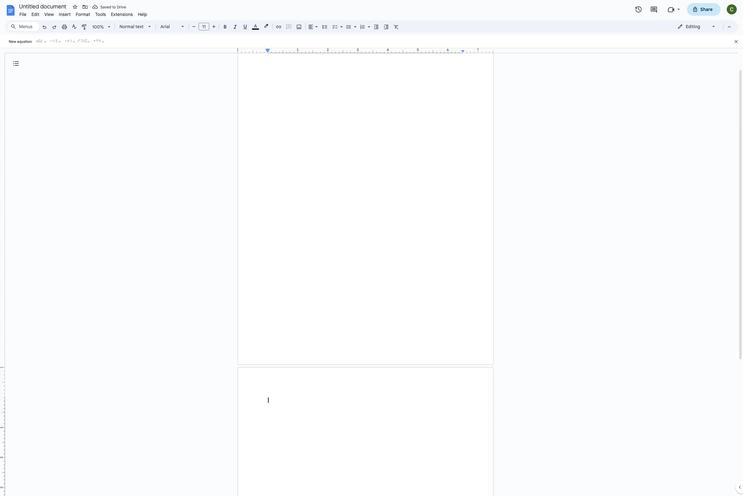 Task type: describe. For each thing, give the bounding box(es) containing it.
format
[[76, 12, 90, 17]]

view
[[44, 12, 54, 17]]

editing button
[[673, 22, 721, 31]]

tools
[[95, 12, 106, 17]]

relation image
[[63, 38, 72, 43]]

view menu item
[[42, 11, 56, 18]]

greek letters image
[[35, 38, 43, 43]]

arrows image
[[92, 38, 101, 43]]

1
[[237, 48, 239, 52]]

extensions
[[111, 12, 133, 17]]

normal text
[[120, 24, 144, 29]]

highlight color image
[[263, 22, 270, 30]]

edit menu item
[[29, 11, 42, 18]]

drive
[[117, 5, 126, 9]]

left margin image
[[238, 48, 270, 53]]

new equation
[[9, 39, 32, 44]]

Menus field
[[8, 22, 39, 31]]

file menu item
[[17, 11, 29, 18]]

menu bar banner
[[0, 0, 744, 496]]

insert image image
[[296, 22, 303, 31]]

tools menu item
[[93, 11, 108, 18]]

Font size field
[[199, 23, 212, 31]]

insert menu item
[[56, 11, 73, 18]]

Font size text field
[[199, 23, 209, 30]]

new
[[9, 39, 16, 44]]



Task type: locate. For each thing, give the bounding box(es) containing it.
menu bar containing file
[[17, 8, 150, 18]]

saved to drive button
[[91, 3, 128, 11]]

help
[[138, 12, 147, 17]]

edit
[[31, 12, 39, 17]]

top margin image
[[0, 368, 5, 399]]

insert
[[59, 12, 71, 17]]

help menu item
[[135, 11, 150, 18]]

saved
[[100, 5, 111, 9]]

arial
[[161, 24, 170, 29]]

menu bar inside menu bar banner
[[17, 8, 150, 18]]

Zoom field
[[90, 22, 113, 32]]

right margin image
[[462, 48, 493, 53]]

application containing share
[[0, 0, 744, 496]]

share button
[[687, 3, 721, 16]]

extensions menu item
[[108, 11, 135, 18]]

to
[[112, 5, 116, 9]]

checklist menu image
[[339, 23, 343, 25]]

text color image
[[252, 22, 259, 30]]

Zoom text field
[[91, 23, 106, 31]]

arial option
[[161, 22, 178, 31]]

new equation button
[[7, 37, 33, 46]]

styles list. normal text selected. option
[[120, 22, 145, 31]]

Rename text field
[[17, 3, 70, 10]]

editing
[[686, 24, 701, 29]]

main toolbar
[[39, 0, 401, 295]]

share
[[701, 7, 713, 12]]

integral image
[[78, 38, 87, 43]]

normal
[[120, 24, 134, 29]]

Star checkbox
[[71, 3, 79, 11]]

application
[[0, 0, 744, 496]]

equations toolbar
[[0, 35, 744, 48]]

line & paragraph spacing image
[[321, 22, 328, 31]]

misc image
[[49, 38, 58, 43]]

file
[[19, 12, 26, 17]]

menu bar
[[17, 8, 150, 18]]

format menu item
[[73, 11, 93, 18]]

saved to drive
[[100, 5, 126, 9]]

equation
[[17, 39, 32, 44]]

text
[[136, 24, 144, 29]]

mode and view toolbar
[[673, 20, 735, 33]]



Task type: vqa. For each thing, say whether or not it's contained in the screenshot.
Recent within heading
no



